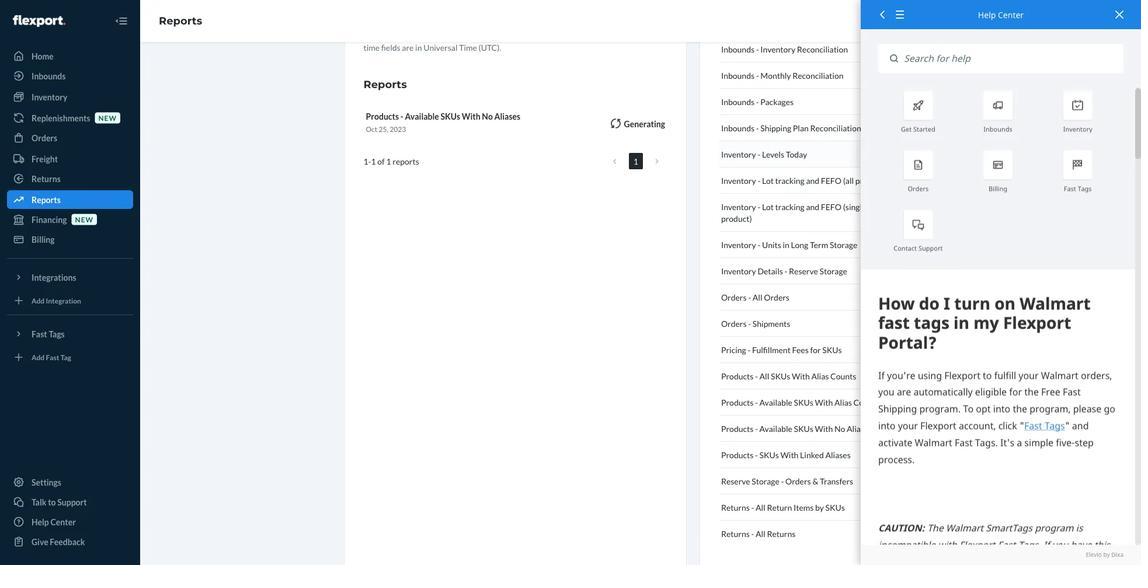 Task type: locate. For each thing, give the bounding box(es) containing it.
all
[[617, 31, 627, 41], [753, 293, 763, 302], [760, 371, 770, 381], [756, 503, 766, 513], [756, 529, 766, 539]]

inbounds for inbounds - packages
[[722, 97, 755, 107]]

all inside it may take up to 2 hours for new information to be reflected in reports. all report time fields are in universal time (utc).
[[617, 31, 627, 41]]

- left "shipments"
[[749, 319, 752, 329]]

to
[[415, 31, 423, 41], [526, 31, 533, 41], [48, 498, 56, 508]]

fefo inside inventory - lot tracking and fefo (single product)
[[822, 202, 842, 212]]

inventory - levels today
[[722, 149, 808, 159]]

fefo for (single
[[822, 202, 842, 212]]

1 vertical spatial fast
[[32, 329, 47, 339]]

add for add integration
[[32, 297, 45, 305]]

1 vertical spatial storage
[[820, 266, 848, 276]]

by
[[816, 503, 825, 513], [1104, 552, 1111, 559]]

available up 2023
[[405, 111, 439, 121]]

returns for returns
[[32, 174, 61, 184]]

all for products - all skus with alias counts
[[760, 371, 770, 381]]

products - available skus with no aliases oct 25, 2023
[[366, 111, 521, 134]]

- left the of in the top left of the page
[[369, 156, 371, 166]]

help center up give feedback
[[32, 518, 76, 527]]

tracking down the today
[[776, 176, 805, 186]]

available down products - all skus with alias counts
[[760, 398, 793, 408]]

to right talk
[[48, 498, 56, 508]]

for up time
[[453, 31, 463, 41]]

0 vertical spatial reports
[[159, 14, 202, 27]]

and inside inventory - lot tracking and fefo (single product)
[[807, 202, 820, 212]]

reserve inside button
[[722, 477, 751, 487]]

items
[[794, 503, 814, 513]]

in left reports.
[[579, 31, 586, 41]]

1 vertical spatial lot
[[763, 202, 774, 212]]

products inside products - skus with linked aliases button
[[722, 450, 754, 460]]

tracking down 'inventory - lot tracking and fefo (all products)'
[[776, 202, 805, 212]]

tracking for (single
[[776, 202, 805, 212]]

pricing
[[722, 345, 747, 355]]

2 and from the top
[[807, 202, 820, 212]]

counts
[[831, 371, 857, 381], [854, 398, 880, 408]]

monthly
[[761, 70, 792, 80]]

available inside products - available skus with no aliases oct 25, 2023
[[405, 111, 439, 121]]

contact support
[[894, 244, 944, 253]]

fefo
[[822, 176, 842, 186], [822, 202, 842, 212]]

orders up freight on the left
[[32, 133, 57, 143]]

1 vertical spatial no
[[835, 424, 846, 434]]

1 horizontal spatial fast tags
[[1065, 184, 1093, 193]]

for inside it may take up to 2 hours for new information to be reflected in reports. all report time fields are in universal time (utc).
[[453, 31, 463, 41]]

billing link
[[7, 230, 133, 249]]

new for replenishments
[[98, 114, 117, 122]]

- down products - all skus with alias counts
[[756, 398, 759, 408]]

in left long
[[783, 240, 790, 250]]

no
[[482, 111, 493, 121], [835, 424, 846, 434]]

available
[[405, 111, 439, 121], [760, 398, 793, 408], [760, 424, 793, 434]]

products inside products - available skus with no aliases oct 25, 2023
[[366, 111, 399, 121]]

0 horizontal spatial center
[[51, 518, 76, 527]]

all left return
[[756, 503, 766, 513]]

1 and from the top
[[807, 176, 820, 186]]

- up orders - shipments
[[749, 293, 752, 302]]

reserve down long
[[790, 266, 819, 276]]

all left the report
[[617, 31, 627, 41]]

- for inbounds - shipping plan reconciliation
[[757, 123, 760, 133]]

0 vertical spatial reserve
[[790, 266, 819, 276]]

0 vertical spatial available
[[405, 111, 439, 121]]

products - available skus with no aliases
[[722, 424, 873, 434]]

1 vertical spatial fast tags
[[32, 329, 65, 339]]

inbounds inside "button"
[[722, 70, 755, 80]]

- right pricing
[[748, 345, 751, 355]]

1 vertical spatial by
[[1104, 552, 1111, 559]]

0 vertical spatial center
[[999, 9, 1025, 20]]

- down returns - all return items by skus
[[752, 529, 755, 539]]

with for products - available skus with no aliases oct 25, 2023
[[462, 111, 481, 121]]

and for (all
[[807, 176, 820, 186]]

0 vertical spatial no
[[482, 111, 493, 121]]

2 vertical spatial new
[[75, 215, 94, 224]]

tags
[[1079, 184, 1093, 193], [49, 329, 65, 339]]

alias for products - all skus with alias counts
[[812, 371, 830, 381]]

inbounds inside "button"
[[722, 97, 755, 107]]

- up inventory - units in long term storage
[[758, 202, 761, 212]]

0 horizontal spatial fast tags
[[32, 329, 65, 339]]

by right items
[[816, 503, 825, 513]]

products inside products - available skus with no aliases button
[[722, 424, 754, 434]]

inventory inside button
[[722, 149, 757, 159]]

0 vertical spatial reports link
[[159, 14, 202, 27]]

fields
[[382, 42, 401, 52]]

- up inbounds - monthly reconciliation
[[757, 44, 760, 54]]

help
[[979, 9, 997, 20], [32, 518, 49, 527]]

0 horizontal spatial billing
[[32, 235, 55, 245]]

1 vertical spatial reserve
[[722, 477, 751, 487]]

return
[[768, 503, 793, 513]]

products - all skus with alias counts
[[722, 371, 857, 381]]

2 vertical spatial storage
[[752, 477, 780, 487]]

1 horizontal spatial by
[[1104, 552, 1111, 559]]

0 vertical spatial by
[[816, 503, 825, 513]]

1 horizontal spatial reports
[[159, 14, 202, 27]]

feedback
[[50, 537, 85, 547]]

to left 2
[[415, 31, 423, 41]]

1 horizontal spatial alias
[[835, 398, 853, 408]]

0 vertical spatial add
[[32, 297, 45, 305]]

transfers
[[821, 477, 854, 487]]

2 add from the top
[[32, 353, 45, 362]]

all inside button
[[756, 529, 766, 539]]

with for products - all skus with alias counts
[[792, 371, 810, 381]]

1 vertical spatial center
[[51, 518, 76, 527]]

lot inside inventory - lot tracking and fefo (single product)
[[763, 202, 774, 212]]

1 vertical spatial aliases
[[847, 424, 873, 434]]

with for products - available skus with alias counts
[[816, 398, 834, 408]]

inbounds for inbounds - shipping plan reconciliation
[[722, 123, 755, 133]]

home link
[[7, 47, 133, 65]]

integration
[[46, 297, 81, 305]]

2 horizontal spatial to
[[526, 31, 533, 41]]

all down returns - all return items by skus
[[756, 529, 766, 539]]

0 vertical spatial reconciliation
[[798, 44, 849, 54]]

integrations
[[32, 273, 76, 283]]

2 vertical spatial reconciliation
[[811, 123, 862, 133]]

new inside it may take up to 2 hours for new information to be reflected in reports. all report time fields are in universal time (utc).
[[465, 31, 480, 41]]

in right are
[[416, 42, 422, 52]]

no for products - available skus with no aliases oct 25, 2023
[[482, 111, 493, 121]]

for right the fees
[[811, 345, 821, 355]]

products - available skus with no aliases button
[[719, 416, 910, 442]]

- left shipping
[[757, 123, 760, 133]]

products inside products - all skus with alias counts button
[[722, 371, 754, 381]]

- inside "button"
[[757, 97, 760, 107]]

1 link
[[629, 153, 643, 170]]

1
[[364, 156, 369, 166], [371, 156, 376, 166], [387, 156, 391, 166], [634, 156, 639, 166]]

0 horizontal spatial reserve
[[722, 477, 751, 487]]

today
[[786, 149, 808, 159]]

flexport logo image
[[13, 15, 65, 27]]

fefo left (single
[[822, 202, 842, 212]]

no for products - available skus with no aliases
[[835, 424, 846, 434]]

2 vertical spatial fast
[[46, 353, 59, 362]]

orders - shipments
[[722, 319, 791, 329]]

help up give
[[32, 518, 49, 527]]

products - skus with linked aliases button
[[719, 442, 910, 469]]

2
[[424, 31, 429, 41]]

- inside products - available skus with no aliases oct 25, 2023
[[401, 111, 404, 121]]

reconciliation down inbounds - packages "button" on the top right
[[811, 123, 862, 133]]

0 vertical spatial aliases
[[495, 111, 521, 121]]

- for products - skus with linked aliases
[[756, 450, 759, 460]]

1 horizontal spatial reserve
[[790, 266, 819, 276]]

- for products - all skus with alias counts
[[756, 371, 759, 381]]

2 fefo from the top
[[822, 202, 842, 212]]

1 vertical spatial counts
[[854, 398, 880, 408]]

1 vertical spatial support
[[57, 498, 87, 508]]

help center up search search field
[[979, 9, 1025, 20]]

inventory inside inventory - lot tracking and fefo (single product)
[[722, 202, 757, 212]]

settings link
[[7, 473, 133, 492]]

aliases inside products - available skus with no aliases oct 25, 2023
[[495, 111, 521, 121]]

by left 'dixa'
[[1104, 552, 1111, 559]]

orders
[[32, 133, 57, 143], [908, 184, 929, 193], [722, 293, 747, 302], [765, 293, 790, 302], [722, 319, 747, 329], [786, 477, 812, 487]]

tracking
[[776, 176, 805, 186], [776, 202, 805, 212]]

in
[[579, 31, 586, 41], [416, 42, 422, 52], [783, 240, 790, 250]]

products inside products - available skus with alias counts button
[[722, 398, 754, 408]]

- left units
[[758, 240, 761, 250]]

tags inside dropdown button
[[49, 329, 65, 339]]

1 vertical spatial tracking
[[776, 202, 805, 212]]

0 vertical spatial lot
[[763, 176, 774, 186]]

2 tracking from the top
[[776, 202, 805, 212]]

talk to support button
[[7, 493, 133, 512]]

2 horizontal spatial in
[[783, 240, 790, 250]]

storage up return
[[752, 477, 780, 487]]

3 1 from the left
[[387, 156, 391, 166]]

1 vertical spatial reports
[[364, 78, 407, 91]]

settings
[[32, 478, 61, 488]]

returns for returns - all returns
[[722, 529, 750, 539]]

help up search search field
[[979, 9, 997, 20]]

products - available skus with alias counts
[[722, 398, 880, 408]]

- up products - skus with linked aliases
[[756, 424, 759, 434]]

0 horizontal spatial help
[[32, 518, 49, 527]]

alias down products - all skus with alias counts button
[[835, 398, 853, 408]]

1 vertical spatial tags
[[49, 329, 65, 339]]

levels
[[763, 149, 785, 159]]

support right the contact
[[919, 244, 944, 253]]

new up orders link
[[98, 114, 117, 122]]

returns - all returns button
[[719, 521, 910, 547]]

1 vertical spatial for
[[811, 345, 821, 355]]

storage down term
[[820, 266, 848, 276]]

1 horizontal spatial new
[[98, 114, 117, 122]]

add left the tag
[[32, 353, 45, 362]]

0 vertical spatial for
[[453, 31, 463, 41]]

fefo for (all
[[822, 176, 842, 186]]

0 horizontal spatial alias
[[812, 371, 830, 381]]

- for products - available skus with alias counts
[[756, 398, 759, 408]]

reconciliation down inbounds - inventory reconciliation button
[[793, 70, 844, 80]]

storage right term
[[830, 240, 858, 250]]

tracking inside inventory - lot tracking and fefo (single product)
[[776, 202, 805, 212]]

to left "be"
[[526, 31, 533, 41]]

give feedback button
[[7, 533, 133, 552]]

- for returns - all return items by skus
[[752, 503, 755, 513]]

2 1 from the left
[[371, 156, 376, 166]]

- left the monthly
[[757, 70, 760, 80]]

1 vertical spatial new
[[98, 114, 117, 122]]

1 vertical spatial in
[[416, 42, 422, 52]]

2 lot from the top
[[763, 202, 774, 212]]

lot down inventory - levels today
[[763, 176, 774, 186]]

orders up orders - shipments
[[722, 293, 747, 302]]

- inside button
[[752, 529, 755, 539]]

2 vertical spatial reports
[[32, 195, 61, 205]]

1 horizontal spatial tags
[[1079, 184, 1093, 193]]

0 horizontal spatial help center
[[32, 518, 76, 527]]

lot up units
[[763, 202, 774, 212]]

available inside products - available skus with alias counts button
[[760, 398, 793, 408]]

0 vertical spatial alias
[[812, 371, 830, 381]]

reserve inside "button"
[[790, 266, 819, 276]]

1 fefo from the top
[[822, 176, 842, 186]]

inventory
[[761, 44, 796, 54], [32, 92, 67, 102], [1064, 124, 1093, 133], [722, 149, 757, 159], [722, 176, 757, 186], [722, 202, 757, 212], [722, 240, 757, 250], [722, 266, 757, 276]]

- up 'reserve storage - orders & transfers' in the bottom right of the page
[[756, 450, 759, 460]]

0 vertical spatial help
[[979, 9, 997, 20]]

0 horizontal spatial new
[[75, 215, 94, 224]]

support inside button
[[57, 498, 87, 508]]

0 vertical spatial storage
[[830, 240, 858, 250]]

1 horizontal spatial support
[[919, 244, 944, 253]]

- down fulfillment
[[756, 371, 759, 381]]

- up 2023
[[401, 111, 404, 121]]

add for add fast tag
[[32, 353, 45, 362]]

aliases
[[495, 111, 521, 121], [847, 424, 873, 434], [826, 450, 851, 460]]

new for financing
[[75, 215, 94, 224]]

no inside products - available skus with no aliases oct 25, 2023
[[482, 111, 493, 121]]

new up billing link
[[75, 215, 94, 224]]

with inside products - available skus with no aliases oct 25, 2023
[[462, 111, 481, 121]]

1 horizontal spatial help center
[[979, 9, 1025, 20]]

1 lot from the top
[[763, 176, 774, 186]]

fefo left (all
[[822, 176, 842, 186]]

1 - 1 of 1 reports
[[364, 156, 420, 166]]

reports link
[[159, 14, 202, 27], [7, 191, 133, 209]]

reconciliation inside "button"
[[793, 70, 844, 80]]

1 tracking from the top
[[776, 176, 805, 186]]

0 vertical spatial fefo
[[822, 176, 842, 186]]

1 vertical spatial fefo
[[822, 202, 842, 212]]

1 vertical spatial billing
[[32, 235, 55, 245]]

0 horizontal spatial no
[[482, 111, 493, 121]]

fast tags
[[1065, 184, 1093, 193], [32, 329, 65, 339]]

by inside elevio by dixa "link"
[[1104, 552, 1111, 559]]

1 add from the top
[[32, 297, 45, 305]]

give feedback
[[32, 537, 85, 547]]

storage
[[830, 240, 858, 250], [820, 266, 848, 276], [752, 477, 780, 487]]

1 vertical spatial available
[[760, 398, 793, 408]]

- down inventory - levels today
[[758, 176, 761, 186]]

- inside button
[[758, 149, 761, 159]]

1 vertical spatial add
[[32, 353, 45, 362]]

details
[[758, 266, 784, 276]]

freight link
[[7, 150, 133, 168]]

0 vertical spatial support
[[919, 244, 944, 253]]

- for products - available skus with no aliases oct 25, 2023
[[401, 111, 404, 121]]

2 vertical spatial available
[[760, 424, 793, 434]]

0 vertical spatial new
[[465, 31, 480, 41]]

0 horizontal spatial support
[[57, 498, 87, 508]]

and down inventory - levels today button
[[807, 176, 820, 186]]

1 vertical spatial and
[[807, 202, 820, 212]]

orders left &
[[786, 477, 812, 487]]

fast tags inside dropdown button
[[32, 329, 65, 339]]

1 horizontal spatial for
[[811, 345, 821, 355]]

alias
[[812, 371, 830, 381], [835, 398, 853, 408]]

all up orders - shipments
[[753, 293, 763, 302]]

alias down pricing - fulfillment fees for skus button
[[812, 371, 830, 381]]

add integration link
[[7, 292, 133, 310]]

0 vertical spatial help center
[[979, 9, 1025, 20]]

reserve storage - orders & transfers
[[722, 477, 854, 487]]

- for inventory - units in long term storage
[[758, 240, 761, 250]]

reconciliation up inbounds - monthly reconciliation "button"
[[798, 44, 849, 54]]

add
[[32, 297, 45, 305], [32, 353, 45, 362]]

2 horizontal spatial reports
[[364, 78, 407, 91]]

products)
[[856, 176, 890, 186]]

0 horizontal spatial for
[[453, 31, 463, 41]]

1 horizontal spatial in
[[579, 31, 586, 41]]

0 horizontal spatial reports link
[[7, 191, 133, 209]]

0 horizontal spatial tags
[[49, 329, 65, 339]]

- for inbounds - monthly reconciliation
[[757, 70, 760, 80]]

- inside inventory - lot tracking and fefo (single product)
[[758, 202, 761, 212]]

1 horizontal spatial help
[[979, 9, 997, 20]]

inventory link
[[7, 88, 133, 106]]

help center
[[979, 9, 1025, 20], [32, 518, 76, 527]]

returns inside button
[[722, 503, 750, 513]]

available up products - skus with linked aliases
[[760, 424, 793, 434]]

and down inventory - lot tracking and fefo (all products) button
[[807, 202, 820, 212]]

- for orders - shipments
[[749, 319, 752, 329]]

center up search search field
[[999, 9, 1025, 20]]

0 vertical spatial in
[[579, 31, 586, 41]]

returns link
[[7, 169, 133, 188]]

0 horizontal spatial to
[[48, 498, 56, 508]]

skus
[[441, 111, 461, 121], [823, 345, 842, 355], [771, 371, 791, 381], [795, 398, 814, 408], [795, 424, 814, 434], [760, 450, 780, 460], [826, 503, 846, 513]]

1 horizontal spatial no
[[835, 424, 846, 434]]

0 vertical spatial counts
[[831, 371, 857, 381]]

support down settings link on the bottom left of page
[[57, 498, 87, 508]]

0 vertical spatial tags
[[1079, 184, 1093, 193]]

0 vertical spatial tracking
[[776, 176, 805, 186]]

available inside products - available skus with no aliases button
[[760, 424, 793, 434]]

1 vertical spatial reconciliation
[[793, 70, 844, 80]]

1 vertical spatial alias
[[835, 398, 853, 408]]

- left packages
[[757, 97, 760, 107]]

1 vertical spatial reports link
[[7, 191, 133, 209]]

all for returns - all return items by skus
[[756, 503, 766, 513]]

no inside products - available skus with no aliases button
[[835, 424, 846, 434]]

0 vertical spatial and
[[807, 176, 820, 186]]

are
[[402, 42, 414, 52]]

with for products - available skus with no aliases
[[816, 424, 834, 434]]

add left integration
[[32, 297, 45, 305]]

inbounds - inventory reconciliation button
[[719, 36, 910, 63]]

available for products - available skus with no aliases
[[760, 424, 793, 434]]

universal
[[424, 42, 458, 52]]

1 horizontal spatial billing
[[989, 184, 1008, 193]]

elevio
[[1087, 552, 1103, 559]]

0 horizontal spatial reports
[[32, 195, 61, 205]]

0 horizontal spatial by
[[816, 503, 825, 513]]

1 horizontal spatial reports link
[[159, 14, 202, 27]]

products for products - available skus with no aliases oct 25, 2023
[[366, 111, 399, 121]]

- left levels
[[758, 149, 761, 159]]

2 horizontal spatial new
[[465, 31, 480, 41]]

all down fulfillment
[[760, 371, 770, 381]]

with
[[462, 111, 481, 121], [792, 371, 810, 381], [816, 398, 834, 408], [816, 424, 834, 434], [781, 450, 799, 460]]

reserve up returns - all return items by skus
[[722, 477, 751, 487]]

new up time
[[465, 31, 480, 41]]

center down talk to support at the left of the page
[[51, 518, 76, 527]]

returns for returns - all return items by skus
[[722, 503, 750, 513]]

2 vertical spatial in
[[783, 240, 790, 250]]

- left return
[[752, 503, 755, 513]]

generating
[[625, 119, 666, 129]]

1 vertical spatial help
[[32, 518, 49, 527]]



Task type: describe. For each thing, give the bounding box(es) containing it.
dixa
[[1112, 552, 1124, 559]]

reconciliation for inbounds - monthly reconciliation
[[793, 70, 844, 80]]

inbounds for inbounds - monthly reconciliation
[[722, 70, 755, 80]]

units
[[763, 240, 782, 250]]

time
[[459, 42, 477, 52]]

orders - all orders
[[722, 293, 790, 302]]

alias for products - available skus with alias counts
[[835, 398, 853, 408]]

fulfillment
[[753, 345, 791, 355]]

orders - all orders button
[[719, 285, 910, 311]]

financing
[[32, 215, 67, 225]]

1 1 from the left
[[364, 156, 369, 166]]

counts for products - all skus with alias counts
[[831, 371, 857, 381]]

tracking for (all
[[776, 176, 805, 186]]

Search search field
[[899, 44, 1124, 73]]

returns - all return items by skus
[[722, 503, 846, 513]]

add fast tag link
[[7, 348, 133, 367]]

inbounds - inventory reconciliation
[[722, 44, 849, 54]]

reconciliation for inbounds - inventory reconciliation
[[798, 44, 849, 54]]

help center link
[[7, 513, 133, 532]]

orders - shipments button
[[719, 311, 910, 337]]

of
[[378, 156, 385, 166]]

25,
[[379, 125, 389, 134]]

add integration
[[32, 297, 81, 305]]

- for pricing - fulfillment fees for skus
[[748, 345, 751, 355]]

for inside button
[[811, 345, 821, 355]]

shipments
[[753, 319, 791, 329]]

oct
[[366, 125, 378, 134]]

- for inventory - lot tracking and fefo (all products)
[[758, 176, 761, 186]]

hours
[[431, 31, 451, 41]]

elevio by dixa
[[1087, 552, 1124, 559]]

aliases for products - available skus with no aliases oct 25, 2023
[[495, 111, 521, 121]]

products for products - available skus with no aliases
[[722, 424, 754, 434]]

- for inbounds - inventory reconciliation
[[757, 44, 760, 54]]

1 horizontal spatial to
[[415, 31, 423, 41]]

0 vertical spatial billing
[[989, 184, 1008, 193]]

inbounds link
[[7, 67, 133, 85]]

linked
[[801, 450, 824, 460]]

0 vertical spatial fast tags
[[1065, 184, 1093, 193]]

- for returns - all returns
[[752, 529, 755, 539]]

it
[[364, 31, 369, 41]]

give
[[32, 537, 48, 547]]

orders up pricing
[[722, 319, 747, 329]]

started
[[914, 124, 936, 133]]

inventory details - reserve storage button
[[719, 258, 910, 285]]

talk to support
[[32, 498, 87, 508]]

orders up "shipments"
[[765, 293, 790, 302]]

replenishments
[[32, 113, 90, 123]]

4 1 from the left
[[634, 156, 639, 166]]

products - all skus with alias counts button
[[719, 364, 910, 390]]

inventory - units in long term storage button
[[719, 232, 910, 258]]

- for inventory - levels today
[[758, 149, 761, 159]]

all for orders - all orders
[[753, 293, 763, 302]]

products for products - all skus with alias counts
[[722, 371, 754, 381]]

inventory - units in long term storage
[[722, 240, 858, 250]]

&
[[813, 477, 819, 487]]

- right details
[[785, 266, 788, 276]]

plan
[[794, 123, 809, 133]]

available for products - available skus with no aliases oct 25, 2023
[[405, 111, 439, 121]]

2023
[[390, 125, 406, 134]]

chevron left image
[[613, 157, 617, 166]]

0 vertical spatial fast
[[1065, 184, 1077, 193]]

- for orders - all orders
[[749, 293, 752, 302]]

1 vertical spatial help center
[[32, 518, 76, 527]]

up
[[405, 31, 414, 41]]

pricing - fulfillment fees for skus button
[[719, 337, 910, 364]]

inbounds - packages button
[[719, 89, 910, 115]]

inventory details - reserve storage
[[722, 266, 848, 276]]

1 horizontal spatial center
[[999, 9, 1025, 20]]

by inside returns - all return items by skus button
[[816, 503, 825, 513]]

lot for inventory - lot tracking and fefo (single product)
[[763, 202, 774, 212]]

inbounds for inbounds - inventory reconciliation
[[722, 44, 755, 54]]

shipping
[[761, 123, 792, 133]]

fast inside add fast tag link
[[46, 353, 59, 362]]

report
[[629, 31, 652, 41]]

time
[[364, 42, 380, 52]]

available for products - available skus with alias counts
[[760, 398, 793, 408]]

reports
[[393, 156, 420, 166]]

inventory - levels today button
[[719, 141, 910, 168]]

all for returns - all returns
[[756, 529, 766, 539]]

integrations button
[[7, 268, 133, 287]]

inventory inside "button"
[[722, 266, 757, 276]]

products - available skus with alias counts button
[[719, 390, 910, 416]]

- for 1 - 1 of 1 reports
[[369, 156, 371, 166]]

close navigation image
[[115, 14, 129, 28]]

- up returns - all return items by skus
[[782, 477, 784, 487]]

add fast tag
[[32, 353, 71, 362]]

reserve storage - orders & transfers button
[[719, 469, 910, 495]]

products for products - available skus with alias counts
[[722, 398, 754, 408]]

- for inbounds - packages
[[757, 97, 760, 107]]

(utc).
[[479, 42, 502, 52]]

counts for products - available skus with alias counts
[[854, 398, 880, 408]]

get started
[[902, 124, 936, 133]]

inbounds - packages
[[722, 97, 794, 107]]

aliases for products - available skus with no aliases
[[847, 424, 873, 434]]

home
[[32, 51, 54, 61]]

inventory - lot tracking and fefo (single product)
[[722, 202, 867, 224]]

pricing - fulfillment fees for skus
[[722, 345, 842, 355]]

inventory - lot tracking and fefo (all products) button
[[719, 168, 910, 194]]

product)
[[722, 214, 753, 224]]

be
[[535, 31, 544, 41]]

get
[[902, 124, 912, 133]]

lot for inventory - lot tracking and fefo (all products)
[[763, 176, 774, 186]]

it may take up to 2 hours for new information to be reflected in reports. all report time fields are in universal time (utc).
[[364, 31, 652, 52]]

returns - all return items by skus button
[[719, 495, 910, 521]]

0 horizontal spatial in
[[416, 42, 422, 52]]

orders right products)
[[908, 184, 929, 193]]

contact
[[894, 244, 918, 253]]

inbounds - monthly reconciliation button
[[719, 63, 910, 89]]

and for (single
[[807, 202, 820, 212]]

to inside button
[[48, 498, 56, 508]]

center inside help center link
[[51, 518, 76, 527]]

may
[[371, 31, 386, 41]]

fast inside fast tags dropdown button
[[32, 329, 47, 339]]

inbounds - monthly reconciliation
[[722, 70, 844, 80]]

tag
[[61, 353, 71, 362]]

inbounds - shipping plan reconciliation button
[[719, 115, 910, 141]]

term
[[811, 240, 829, 250]]

skus inside products - available skus with no aliases oct 25, 2023
[[441, 111, 461, 121]]

- for inventory - lot tracking and fefo (single product)
[[758, 202, 761, 212]]

chevron right image
[[656, 157, 659, 166]]

- for products - available skus with no aliases
[[756, 424, 759, 434]]

inventory - lot tracking and fefo (single product) button
[[719, 194, 910, 232]]

inbounds - shipping plan reconciliation
[[722, 123, 862, 133]]

(all
[[844, 176, 855, 186]]

inventory - lot tracking and fefo (all products)
[[722, 176, 890, 186]]

fees
[[793, 345, 809, 355]]

2 vertical spatial aliases
[[826, 450, 851, 460]]

storage inside "button"
[[820, 266, 848, 276]]

products for products - skus with linked aliases
[[722, 450, 754, 460]]

elevio by dixa link
[[879, 552, 1124, 560]]

orders link
[[7, 129, 133, 147]]

freight
[[32, 154, 58, 164]]

products - skus with linked aliases
[[722, 450, 851, 460]]

in inside button
[[783, 240, 790, 250]]



Task type: vqa. For each thing, say whether or not it's contained in the screenshot.
integrations
yes



